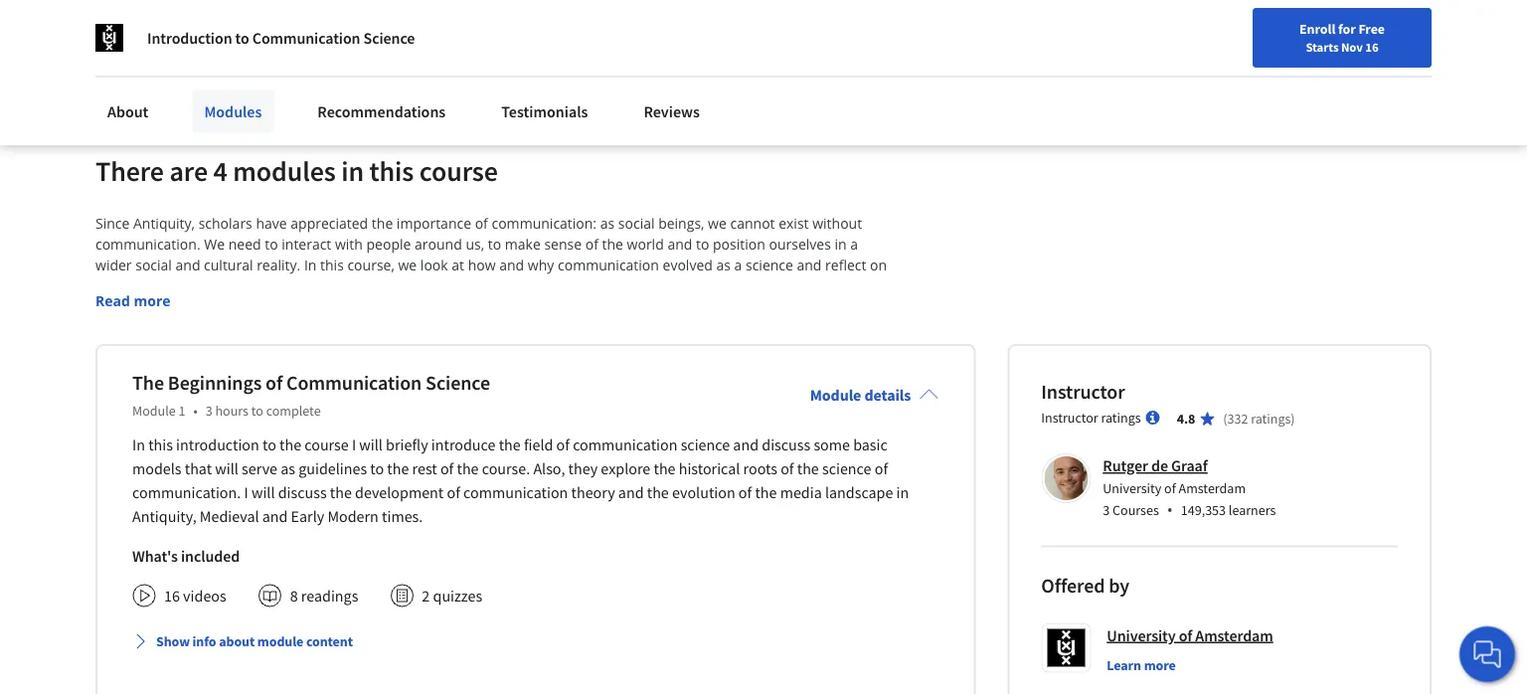 Task type: vqa. For each thing, say whether or not it's contained in the screenshot.
read more button
yes



Task type: locate. For each thing, give the bounding box(es) containing it.
social
[[204, 30, 242, 50], [618, 214, 655, 233], [135, 256, 172, 275]]

some
[[814, 435, 850, 455]]

with down "boundaries"
[[566, 298, 594, 316]]

1 horizontal spatial 3
[[1103, 501, 1110, 519]]

1 vertical spatial discuss
[[278, 483, 327, 502]]

1 horizontal spatial people
[[598, 298, 642, 316]]

as right 'communication:'
[[600, 214, 615, 233]]

around
[[415, 235, 462, 254]]

module inside the beginnings of communication science module 1 • 3 hours to complete
[[132, 402, 176, 420]]

1 vertical spatial 3
[[1103, 501, 1110, 519]]

theory
[[571, 483, 615, 502]]

course up importance
[[419, 154, 498, 189]]

0 horizontal spatial more
[[134, 292, 171, 311]]

and right 'sociology'
[[307, 298, 331, 316]]

instructor up instructor ratings
[[1042, 380, 1125, 405]]

2 horizontal spatial will
[[359, 435, 383, 455]]

they
[[568, 459, 598, 479]]

0 vertical spatial in
[[304, 256, 317, 275]]

with down appreciated
[[335, 235, 363, 254]]

instructor for instructor ratings
[[1042, 409, 1099, 427]]

1 vertical spatial amsterdam
[[1196, 626, 1274, 646]]

0 horizontal spatial social
[[135, 256, 172, 275]]

2 vertical spatial course
[[305, 435, 349, 455]]

communication. down the that
[[132, 483, 241, 502]]

1 vertical spatial will
[[215, 459, 239, 479]]

we up position
[[708, 214, 727, 233]]

None search field
[[283, 12, 721, 52]]

science up recommendations
[[364, 28, 415, 48]]

this down interact
[[320, 256, 344, 275]]

the down roots
[[755, 483, 777, 502]]

rutger de  graaf image
[[1045, 457, 1088, 500]]

16 left videos
[[164, 586, 180, 606]]

the left 'beginnings' on the left bottom of page
[[132, 371, 164, 396]]

1 antiquity, from the top
[[133, 214, 195, 233]]

about
[[107, 101, 149, 121]]

social up dominant
[[135, 256, 172, 275]]

0 horizontal spatial people
[[367, 235, 411, 254]]

world.
[[722, 298, 762, 316]]

1 horizontal spatial more
[[1144, 657, 1176, 675]]

communication up the over
[[620, 277, 721, 296]]

1 horizontal spatial media
[[780, 483, 822, 502]]

performance
[[369, 30, 454, 50]]

module details
[[810, 385, 911, 405]]

(
[[1224, 410, 1228, 428]]

a up reflect
[[851, 235, 858, 254]]

1 horizontal spatial science
[[426, 371, 490, 396]]

2 horizontal spatial this
[[370, 154, 414, 189]]

and up dominant
[[176, 256, 200, 275]]

the inside the beginnings of communication science module 1 • 3 hours to complete
[[132, 371, 164, 396]]

instructor up rutger de  graaf icon
[[1042, 409, 1099, 427]]

of inside the beginnings of communication science module 1 • 3 hours to complete
[[266, 371, 283, 396]]

introduction
[[176, 435, 259, 455]]

0 vertical spatial on
[[183, 30, 201, 50]]

•
[[193, 402, 198, 420], [1167, 499, 1173, 520]]

2 antiquity, from the top
[[132, 506, 197, 526]]

1 horizontal spatial in
[[304, 256, 317, 275]]

1 horizontal spatial as
[[600, 214, 615, 233]]

will left briefly
[[359, 435, 383, 455]]

1 horizontal spatial •
[[1167, 499, 1173, 520]]

in inside in this introduction to the course i will briefly introduce the field of communication science and discuss some basic models that will serve as guidelines to the rest of the course. also, they explore the historical roots of the science of communication. i will discuss the development of communication theory and the evolution of the media landscape in antiquity, medieval and early modern times.
[[132, 435, 145, 455]]

in inside in this introduction to the course i will briefly introduce the field of communication science and discuss some basic models that will serve as guidelines to the rest of the course. also, they explore the historical roots of the science of communication. i will discuss the development of communication theory and the evolution of the media landscape in antiquity, medieval and early modern times.
[[897, 483, 909, 502]]

show info about module content
[[156, 633, 353, 651]]

that
[[185, 459, 212, 479]]

antiquity, inside in this introduction to the course i will briefly introduce the field of communication science and discuss some basic models that will serve as guidelines to the rest of the course. also, they explore the historical roots of the science of communication. i will discuss the development of communication theory and the evolution of the media landscape in antiquity, medieval and early modern times.
[[132, 506, 197, 526]]

1 vertical spatial communication.
[[132, 483, 241, 502]]

1 horizontal spatial this
[[320, 256, 344, 275]]

offered by
[[1042, 573, 1130, 598]]

0 horizontal spatial we
[[398, 256, 417, 275]]

1 vertical spatial on
[[870, 256, 887, 275]]

also
[[363, 277, 389, 296]]

antiquity, right since
[[133, 214, 195, 233]]

menu item
[[1110, 20, 1238, 85]]

discuss up roots
[[762, 435, 811, 455]]

0 vertical spatial the
[[288, 277, 312, 296]]

antiquity, up what's
[[132, 506, 197, 526]]

on right it
[[183, 30, 201, 50]]

2 horizontal spatial social
[[618, 214, 655, 233]]

1 vertical spatial communication
[[286, 371, 422, 396]]

reviews
[[644, 101, 700, 121]]

roots
[[743, 459, 778, 479]]

course
[[419, 154, 498, 189], [315, 277, 359, 296], [305, 435, 349, 455]]

paradigms.
[[211, 277, 284, 296]]

0 horizontal spatial the
[[132, 371, 164, 396]]

on right reflect
[[870, 256, 887, 275]]

0 vertical spatial university
[[1103, 479, 1162, 497]]

1 horizontal spatial ratings
[[1251, 410, 1291, 428]]

0 vertical spatial communication
[[252, 28, 360, 48]]

0 vertical spatial amsterdam
[[1179, 479, 1246, 497]]

chat with us image
[[1472, 638, 1504, 670]]

people left all
[[598, 298, 642, 316]]

8 readings
[[290, 586, 358, 606]]

and down "beings,"
[[668, 235, 693, 254]]

introduce
[[431, 435, 496, 455]]

0 vertical spatial we
[[708, 214, 727, 233]]

this
[[370, 154, 414, 189], [320, 256, 344, 275], [148, 435, 173, 455]]

1 vertical spatial 16
[[164, 586, 180, 606]]

0 horizontal spatial i
[[244, 483, 248, 502]]

• inside rutger de  graaf university of amsterdam 3 courses • 149,353 learners
[[1167, 499, 1173, 520]]

in left your
[[319, 30, 332, 50]]

1
[[178, 402, 185, 420]]

the
[[288, 277, 312, 296], [132, 371, 164, 396]]

1 horizontal spatial the
[[288, 277, 312, 296]]

332
[[1228, 410, 1249, 428]]

• left 149,353
[[1167, 499, 1173, 520]]

to up "evolved"
[[696, 235, 709, 254]]

in down the without
[[835, 235, 847, 254]]

evolution
[[672, 483, 736, 502]]

content
[[306, 633, 353, 651]]

1 vertical spatial science
[[426, 371, 490, 396]]

communication
[[252, 28, 360, 48], [286, 371, 422, 396]]

early
[[291, 506, 324, 526]]

0 horizontal spatial in
[[132, 435, 145, 455]]

learn more button
[[1107, 656, 1176, 676]]

instructor ratings
[[1042, 409, 1141, 427]]

1 vertical spatial people
[[598, 298, 642, 316]]

to right hours
[[251, 402, 263, 420]]

0 horizontal spatial this
[[148, 435, 173, 455]]

ratings up rutger
[[1101, 409, 1141, 427]]

class,
[[469, 298, 503, 316]]

introduction to communication science
[[147, 28, 415, 48]]

0 vertical spatial course
[[419, 154, 498, 189]]

to down have
[[265, 235, 278, 254]]

2 instructor from the top
[[1042, 409, 1099, 427]]

ourselves
[[769, 235, 831, 254]]

in right landscape
[[897, 483, 909, 502]]

0 horizontal spatial a
[[735, 256, 742, 275]]

to
[[235, 28, 249, 48], [265, 235, 278, 254], [488, 235, 501, 254], [696, 235, 709, 254], [251, 402, 263, 420], [263, 435, 276, 455], [370, 459, 384, 479]]

course inside in this introduction to the course i will briefly introduce the field of communication science and discuss some basic models that will serve as guidelines to the rest of the course. also, they explore the historical roots of the science of communication. i will discuss the development of communication theory and the evolution of the media landscape in antiquity, medieval and early modern times.
[[305, 435, 349, 455]]

i
[[352, 435, 356, 455], [244, 483, 248, 502]]

today's
[[95, 277, 141, 296]]

16
[[1366, 39, 1379, 55], [164, 586, 180, 606]]

0 vertical spatial 16
[[1366, 39, 1379, 55]]

there are 4 modules in this course
[[95, 154, 498, 189]]

more inside button
[[134, 292, 171, 311]]

social right it
[[204, 30, 242, 50]]

amsterdam inside rutger de  graaf university of amsterdam 3 courses • 149,353 learners
[[1179, 479, 1246, 497]]

the down guidelines
[[330, 483, 352, 502]]

0 vertical spatial 3
[[206, 402, 212, 420]]

this down recommendations
[[370, 154, 414, 189]]

the down introduce
[[457, 459, 479, 479]]

communication. up 'wider'
[[95, 235, 201, 254]]

2 vertical spatial as
[[281, 459, 295, 479]]

0 horizontal spatial •
[[193, 402, 198, 420]]

0 vertical spatial more
[[134, 292, 171, 311]]

communication.
[[95, 235, 201, 254], [132, 483, 241, 502]]

will down introduction
[[215, 459, 239, 479]]

courses
[[1113, 501, 1159, 519]]

3 left hours
[[206, 402, 212, 420]]

what's
[[132, 546, 178, 566]]

1 horizontal spatial a
[[851, 235, 858, 254]]

boundaries
[[525, 277, 599, 296]]

university up learn more
[[1107, 626, 1176, 646]]

the up the course,
[[372, 214, 393, 233]]

people up the course,
[[367, 235, 411, 254]]

media down 'some'
[[780, 483, 822, 502]]

will down serve at the left of page
[[252, 483, 275, 502]]

communication
[[558, 256, 659, 275], [620, 277, 721, 296], [573, 435, 678, 455], [463, 483, 568, 502]]

there
[[95, 154, 164, 189]]

by
[[1109, 573, 1130, 598]]

learn
[[1107, 657, 1142, 675]]

1 instructor from the top
[[1042, 380, 1125, 405]]

0 vertical spatial people
[[367, 235, 411, 254]]

as down position
[[717, 256, 731, 275]]

1 vertical spatial the
[[132, 371, 164, 396]]

• right 1
[[193, 402, 198, 420]]

details
[[865, 385, 911, 405]]

social up world
[[618, 214, 655, 233]]

0 vertical spatial instructor
[[1042, 380, 1125, 405]]

1 vertical spatial course
[[315, 277, 359, 296]]

0 horizontal spatial on
[[183, 30, 201, 50]]

more inside button
[[1144, 657, 1176, 675]]

0 horizontal spatial media
[[246, 30, 287, 50]]

1 horizontal spatial will
[[252, 483, 275, 502]]

1 horizontal spatial with
[[566, 298, 594, 316]]

itself,
[[776, 277, 810, 296]]

i up guidelines
[[352, 435, 356, 455]]

hours
[[215, 402, 249, 420]]

0 horizontal spatial with
[[335, 235, 363, 254]]

1 horizontal spatial on
[[870, 256, 887, 275]]

rutger de  graaf link
[[1103, 456, 1208, 476]]

1 horizontal spatial social
[[204, 30, 242, 50]]

science up world.
[[725, 277, 772, 296]]

and up roots
[[733, 435, 759, 455]]

the down 'some'
[[797, 459, 819, 479]]

as right serve at the left of page
[[281, 459, 295, 479]]

recommendations
[[318, 101, 446, 121]]

the up course.
[[499, 435, 521, 455]]

1 horizontal spatial 16
[[1366, 39, 1379, 55]]

0 vertical spatial i
[[352, 435, 356, 455]]

1 vertical spatial •
[[1167, 499, 1173, 520]]

the up together
[[500, 277, 522, 296]]

0 vertical spatial social
[[204, 30, 242, 50]]

enroll for free starts nov 16
[[1300, 20, 1385, 55]]

university inside rutger de  graaf university of amsterdam 3 courses • 149,353 learners
[[1103, 479, 1162, 497]]

to right introduction
[[235, 28, 249, 48]]

2 horizontal spatial as
[[717, 256, 731, 275]]

readings
[[301, 586, 358, 606]]

0 horizontal spatial as
[[281, 459, 295, 479]]

enroll
[[1300, 20, 1336, 38]]

course up guidelines
[[305, 435, 349, 455]]

beings,
[[659, 214, 705, 233]]

guidelines
[[299, 459, 367, 479]]

in
[[319, 30, 332, 50], [341, 154, 364, 189], [835, 235, 847, 254], [897, 483, 909, 502]]

1 vertical spatial media
[[780, 483, 822, 502]]

4.8
[[1177, 410, 1196, 428]]

0 vertical spatial discuss
[[762, 435, 811, 455]]

to up serve at the left of page
[[263, 435, 276, 455]]

all
[[646, 298, 661, 316]]

university up courses
[[1103, 479, 1162, 497]]

1 vertical spatial with
[[566, 298, 594, 316]]

antiquity, inside since antiquity, scholars have appreciated the importance of communication: as social beings, we cannot exist without communication. we need to interact with people around us, to make sense of the world and to position ourselves in a wider social and cultural reality. in this course, we look at how and why communication evolved as a science and reflect on today's dominant paradigms. the course also extends beyond the boundaries of communication science itself, exploring dimensions of history, sociology and psychology. join our class, together with people all over the world.
[[133, 214, 195, 233]]

2
[[422, 586, 430, 606]]

we
[[204, 235, 225, 254]]

science up historical
[[681, 435, 730, 455]]

the inside since antiquity, scholars have appreciated the importance of communication: as social beings, we cannot exist without communication. we need to interact with people around us, to make sense of the world and to position ourselves in a wider social and cultural reality. in this course, we look at how and why communication evolved as a science and reflect on today's dominant paradigms. the course also extends beyond the boundaries of communication science itself, exploring dimensions of history, sociology and psychology. join our class, together with people all over the world.
[[288, 277, 312, 296]]

0 vertical spatial this
[[370, 154, 414, 189]]

need
[[228, 235, 261, 254]]

0 vertical spatial antiquity,
[[133, 214, 195, 233]]

0 vertical spatial a
[[851, 235, 858, 254]]

0 vertical spatial communication.
[[95, 235, 201, 254]]

the down reality.
[[288, 277, 312, 296]]

4
[[213, 154, 227, 189]]

course inside since antiquity, scholars have appreciated the importance of communication: as social beings, we cannot exist without communication. we need to interact with people around us, to make sense of the world and to position ourselves in a wider social and cultural reality. in this course, we look at how and why communication evolved as a science and reflect on today's dominant paradigms. the course also extends beyond the boundaries of communication science itself, exploring dimensions of history, sociology and psychology. join our class, together with people all over the world.
[[315, 277, 359, 296]]

i down serve at the left of page
[[244, 483, 248, 502]]

1 vertical spatial this
[[320, 256, 344, 275]]

1 vertical spatial we
[[398, 256, 417, 275]]

discuss up "early"
[[278, 483, 327, 502]]

in up models
[[132, 435, 145, 455]]

in down interact
[[304, 256, 317, 275]]

0 vertical spatial •
[[193, 402, 198, 420]]

1 vertical spatial instructor
[[1042, 409, 1099, 427]]

the right the explore
[[654, 459, 676, 479]]

free
[[1359, 20, 1385, 38]]

dominant
[[145, 277, 208, 296]]

1 vertical spatial more
[[1144, 657, 1176, 675]]

1 horizontal spatial discuss
[[762, 435, 811, 455]]

16 down "free"
[[1366, 39, 1379, 55]]

ratings right the 332
[[1251, 410, 1291, 428]]

people
[[367, 235, 411, 254], [598, 298, 642, 316]]

a down position
[[735, 256, 742, 275]]

science up landscape
[[822, 459, 872, 479]]

we up the extends
[[398, 256, 417, 275]]

course left also
[[315, 277, 359, 296]]

science up introduce
[[426, 371, 490, 396]]

1 vertical spatial as
[[717, 256, 731, 275]]

3 inside rutger de  graaf university of amsterdam 3 courses • 149,353 learners
[[1103, 501, 1110, 519]]

it
[[171, 30, 180, 50]]

science inside the beginnings of communication science module 1 • 3 hours to complete
[[426, 371, 490, 396]]

module up 'some'
[[810, 385, 862, 405]]

2 vertical spatial this
[[148, 435, 173, 455]]

media right introduction
[[246, 30, 287, 50]]

reflect
[[826, 256, 867, 275]]

discuss
[[762, 435, 811, 455], [278, 483, 327, 502]]

3 left courses
[[1103, 501, 1110, 519]]

reviews link
[[632, 90, 712, 133]]

3
[[206, 402, 212, 420], [1103, 501, 1110, 519]]

module left 1
[[132, 402, 176, 420]]

0 horizontal spatial science
[[364, 28, 415, 48]]

1 vertical spatial in
[[132, 435, 145, 455]]

0 horizontal spatial 16
[[164, 586, 180, 606]]

1 vertical spatial antiquity,
[[132, 506, 197, 526]]

this up models
[[148, 435, 173, 455]]

0 horizontal spatial module
[[132, 402, 176, 420]]



Task type: describe. For each thing, give the bounding box(es) containing it.
read
[[95, 292, 130, 311]]

3 inside the beginnings of communication science module 1 • 3 hours to complete
[[206, 402, 212, 420]]

and left "early"
[[262, 506, 288, 526]]

communication. inside since antiquity, scholars have appreciated the importance of communication: as social beings, we cannot exist without communication. we need to interact with people around us, to make sense of the world and to position ourselves in a wider social and cultural reality. in this course, we look at how and why communication evolved as a science and reflect on today's dominant paradigms. the course also extends beyond the boundaries of communication science itself, exploring dimensions of history, sociology and psychology. join our class, together with people all over the world.
[[95, 235, 201, 254]]

look
[[421, 256, 448, 275]]

university of amsterdam image
[[95, 24, 123, 52]]

wider
[[95, 256, 132, 275]]

show
[[156, 633, 190, 651]]

since
[[95, 214, 130, 233]]

2 quizzes
[[422, 586, 482, 606]]

read more
[[95, 292, 171, 311]]

2 vertical spatial social
[[135, 256, 172, 275]]

learn more
[[1107, 657, 1176, 675]]

times.
[[382, 506, 423, 526]]

communication:
[[492, 214, 597, 233]]

on inside since antiquity, scholars have appreciated the importance of communication: as social beings, we cannot exist without communication. we need to interact with people around us, to make sense of the world and to position ourselves in a wider social and cultural reality. in this course, we look at how and why communication evolved as a science and reflect on today's dominant paradigms. the course also extends beyond the boundaries of communication science itself, exploring dimensions of history, sociology and psychology. join our class, together with people all over the world.
[[870, 256, 887, 275]]

without
[[813, 214, 862, 233]]

and down make
[[499, 256, 524, 275]]

this inside in this introduction to the course i will briefly introduce the field of communication science and discuss some basic models that will serve as guidelines to the rest of the course. also, they explore the historical roots of the science of communication. i will discuss the development of communication theory and the evolution of the media landscape in antiquity, medieval and early modern times.
[[148, 435, 173, 455]]

how
[[468, 256, 496, 275]]

more for read more
[[134, 292, 171, 311]]

medieval
[[200, 506, 259, 526]]

cannot
[[730, 214, 775, 233]]

0 vertical spatial as
[[600, 214, 615, 233]]

in up appreciated
[[341, 154, 364, 189]]

instructor for instructor
[[1042, 380, 1125, 405]]

starts
[[1306, 39, 1339, 55]]

about link
[[95, 90, 161, 133]]

models
[[132, 459, 182, 479]]

testimonials
[[502, 101, 588, 121]]

16 inside the enroll for free starts nov 16
[[1366, 39, 1379, 55]]

appreciated
[[291, 214, 368, 233]]

university of amsterdam link
[[1107, 623, 1274, 648]]

1 vertical spatial social
[[618, 214, 655, 233]]

share it on social media and in your performance review
[[129, 30, 501, 50]]

over
[[664, 298, 693, 316]]

info
[[193, 633, 216, 651]]

0 horizontal spatial discuss
[[278, 483, 327, 502]]

communication inside the beginnings of communication science module 1 • 3 hours to complete
[[286, 371, 422, 396]]

position
[[713, 235, 766, 254]]

as inside in this introduction to the course i will briefly introduce the field of communication science and discuss some basic models that will serve as guidelines to the rest of the course. also, they explore the historical roots of the science of communication. i will discuss the development of communication theory and the evolution of the media landscape in antiquity, medieval and early modern times.
[[281, 459, 295, 479]]

and down the explore
[[618, 483, 644, 502]]

in this introduction to the course i will briefly introduce the field of communication science and discuss some basic models that will serve as guidelines to the rest of the course. also, they explore the historical roots of the science of communication. i will discuss the development of communication theory and the evolution of the media landscape in antiquity, medieval and early modern times.
[[132, 435, 909, 526]]

coursera image
[[24, 16, 150, 48]]

extends
[[393, 277, 444, 296]]

modern
[[328, 506, 379, 526]]

modules
[[233, 154, 336, 189]]

( 332 ratings )
[[1224, 410, 1296, 428]]

0 vertical spatial will
[[359, 435, 383, 455]]

communication. inside in this introduction to the course i will briefly introduce the field of communication science and discuss some basic models that will serve as guidelines to the rest of the course. also, they explore the historical roots of the science of communication. i will discuss the development of communication theory and the evolution of the media landscape in antiquity, medieval and early modern times.
[[132, 483, 241, 502]]

1 horizontal spatial module
[[810, 385, 862, 405]]

complete
[[266, 402, 321, 420]]

more for learn more
[[1144, 657, 1176, 675]]

0 vertical spatial with
[[335, 235, 363, 254]]

0 horizontal spatial will
[[215, 459, 239, 479]]

quizzes
[[433, 586, 482, 606]]

rutger de  graaf university of amsterdam 3 courses • 149,353 learners
[[1103, 456, 1276, 520]]

included
[[181, 546, 240, 566]]

1 horizontal spatial i
[[352, 435, 356, 455]]

field
[[524, 435, 553, 455]]

have
[[256, 214, 287, 233]]

the right the over
[[697, 298, 718, 316]]

history,
[[191, 298, 239, 316]]

rest
[[412, 459, 437, 479]]

briefly
[[386, 435, 428, 455]]

communication down course.
[[463, 483, 568, 502]]

review
[[457, 30, 501, 50]]

sense
[[544, 235, 582, 254]]

your
[[335, 30, 365, 50]]

about
[[219, 633, 255, 651]]

cultural
[[204, 256, 253, 275]]

testimonials link
[[490, 90, 600, 133]]

communication up the explore
[[573, 435, 678, 455]]

landscape
[[825, 483, 894, 502]]

read more button
[[95, 291, 171, 312]]

offered
[[1042, 573, 1105, 598]]

the down complete
[[279, 435, 301, 455]]

graaf
[[1172, 456, 1208, 476]]

nov
[[1342, 39, 1363, 55]]

149,353
[[1181, 501, 1226, 519]]

this inside since antiquity, scholars have appreciated the importance of communication: as social beings, we cannot exist without communication. we need to interact with people around us, to make sense of the world and to position ourselves in a wider social and cultural reality. in this course, we look at how and why communication evolved as a science and reflect on today's dominant paradigms. the course also extends beyond the boundaries of communication science itself, exploring dimensions of history, sociology and psychology. join our class, together with people all over the world.
[[320, 256, 344, 275]]

and down ourselves
[[797, 256, 822, 275]]

beyond
[[448, 277, 497, 296]]

reality.
[[257, 256, 301, 275]]

the down the explore
[[647, 483, 669, 502]]

the left world
[[602, 235, 624, 254]]

1 horizontal spatial we
[[708, 214, 727, 233]]

2 vertical spatial will
[[252, 483, 275, 502]]

in inside since antiquity, scholars have appreciated the importance of communication: as social beings, we cannot exist without communication. we need to interact with people around us, to make sense of the world and to position ourselves in a wider social and cultural reality. in this course, we look at how and why communication evolved as a science and reflect on today's dominant paradigms. the course also extends beyond the boundaries of communication science itself, exploring dimensions of history, sociology and psychology. join our class, together with people all over the world.
[[835, 235, 847, 254]]

world
[[627, 235, 664, 254]]

0 vertical spatial media
[[246, 30, 287, 50]]

in inside since antiquity, scholars have appreciated the importance of communication: as social beings, we cannot exist without communication. we need to interact with people around us, to make sense of the world and to position ourselves in a wider social and cultural reality. in this course, we look at how and why communication evolved as a science and reflect on today's dominant paradigms. the course also extends beyond the boundaries of communication science itself, exploring dimensions of history, sociology and psychology. join our class, together with people all over the world.
[[304, 256, 317, 275]]

1 vertical spatial university
[[1107, 626, 1176, 646]]

and left your
[[291, 30, 316, 50]]

videos
[[183, 586, 226, 606]]

our
[[442, 298, 465, 316]]

for
[[1339, 20, 1356, 38]]

at
[[452, 256, 464, 275]]

are
[[170, 154, 208, 189]]

coursera career certificate image
[[1056, 0, 1387, 110]]

explore
[[601, 459, 651, 479]]

to up development
[[370, 459, 384, 479]]

1 vertical spatial i
[[244, 483, 248, 502]]

to right the us,
[[488, 235, 501, 254]]

what's included
[[132, 546, 240, 566]]

course,
[[348, 256, 395, 275]]

scholars
[[199, 214, 252, 233]]

show info about module content button
[[124, 624, 361, 660]]

since antiquity, scholars have appreciated the importance of communication: as social beings, we cannot exist without communication. we need to interact with people around us, to make sense of the world and to position ourselves in a wider social and cultural reality. in this course, we look at how and why communication evolved as a science and reflect on today's dominant paradigms. the course also extends beyond the boundaries of communication science itself, exploring dimensions of history, sociology and psychology. join our class, together with people all over the world.
[[95, 214, 891, 316]]

1 vertical spatial a
[[735, 256, 742, 275]]

0 horizontal spatial ratings
[[1101, 409, 1141, 427]]

communication down world
[[558, 256, 659, 275]]

to inside the beginnings of communication science module 1 • 3 hours to complete
[[251, 402, 263, 420]]

exploring
[[814, 277, 875, 296]]

of inside rutger de  graaf university of amsterdam 3 courses • 149,353 learners
[[1165, 479, 1176, 497]]

de
[[1152, 456, 1168, 476]]

science up "itself,"
[[746, 256, 794, 275]]

the up development
[[387, 459, 409, 479]]

0 vertical spatial science
[[364, 28, 415, 48]]

sociology
[[243, 298, 303, 316]]

module
[[257, 633, 304, 651]]

the beginnings of communication science module 1 • 3 hours to complete
[[132, 371, 490, 420]]

basic
[[853, 435, 888, 455]]

media inside in this introduction to the course i will briefly introduce the field of communication science and discuss some basic models that will serve as guidelines to the rest of the course. also, they explore the historical roots of the science of communication. i will discuss the development of communication theory and the evolution of the media landscape in antiquity, medieval and early modern times.
[[780, 483, 822, 502]]

why
[[528, 256, 554, 275]]

• inside the beginnings of communication science module 1 • 3 hours to complete
[[193, 402, 198, 420]]

recommendations link
[[306, 90, 458, 133]]

evolved
[[663, 256, 713, 275]]



